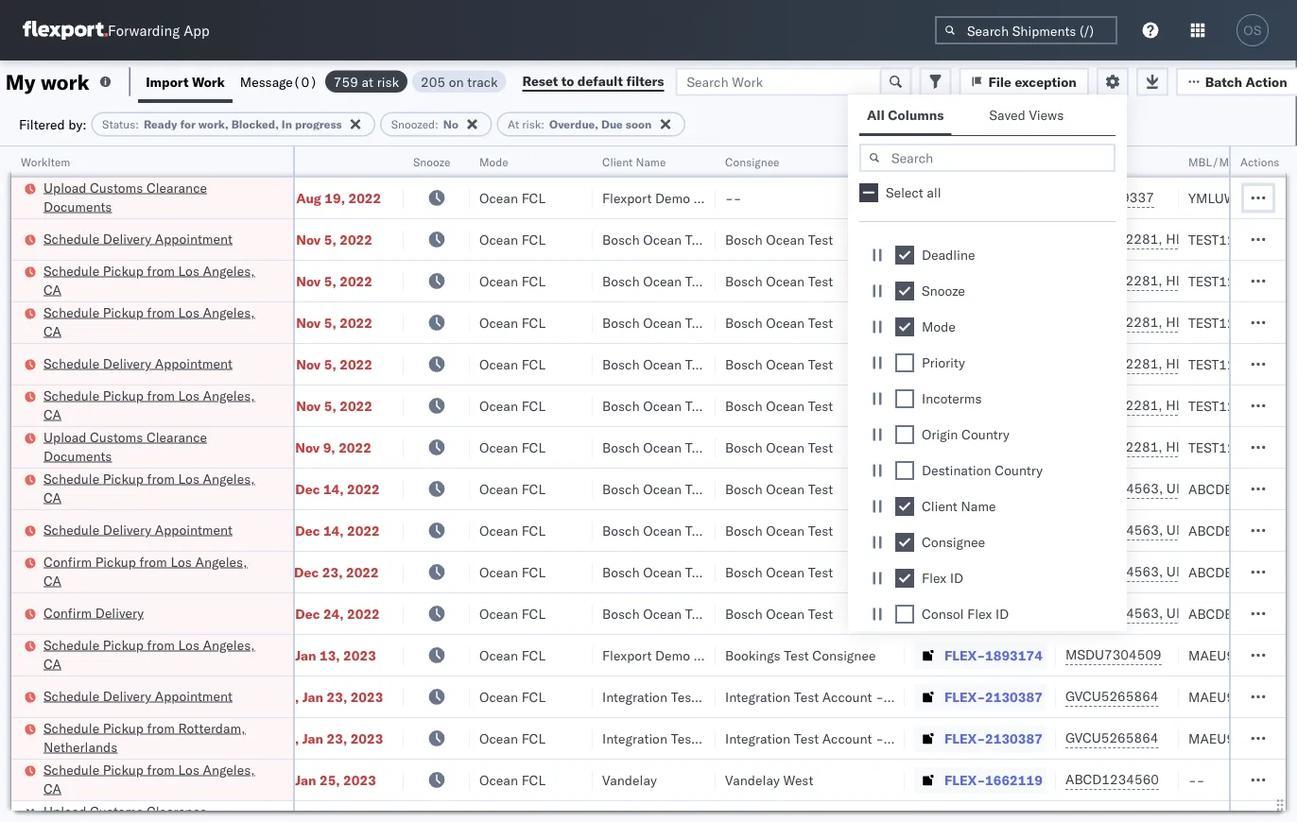 Task type: describe. For each thing, give the bounding box(es) containing it.
1:00 am cst, nov 9, 2022
[[205, 439, 372, 456]]

10 ocean fcl from the top
[[479, 564, 546, 581]]

numbers
[[1066, 162, 1113, 176]]

4 schedule pickup from los angeles, ca button from the top
[[43, 469, 269, 509]]

msdu7304509
[[1066, 647, 1162, 663]]

2 account from the top
[[822, 730, 872, 747]]

15 fcl from the top
[[522, 772, 546, 789]]

2023 up 1:59 am cst, jan 25, 2023 at left bottom
[[351, 730, 383, 747]]

deadline
[[922, 247, 975, 263]]

jan up 25,
[[302, 730, 323, 747]]

dec up the 8:00 am cst, dec 24, 2022
[[294, 564, 319, 581]]

8 flex- from the top
[[945, 481, 985, 497]]

flex-1662119
[[945, 772, 1043, 789]]

delivery for 2nd the schedule delivery appointment button from the top
[[103, 355, 151, 372]]

angeles, for 6th schedule pickup from los angeles, ca link from the bottom of the page
[[203, 262, 255, 279]]

0 vertical spatial pm
[[237, 564, 258, 581]]

3 flex- from the top
[[945, 273, 985, 289]]

205 on track
[[421, 73, 498, 90]]

action
[[1246, 73, 1288, 90]]

25,
[[320, 772, 340, 789]]

import work button
[[138, 61, 232, 103]]

0 vertical spatial snooze
[[413, 155, 450, 169]]

5 cdt, from the top
[[262, 356, 293, 373]]

cst, up 1:59 am cst, jan 25, 2023 at left bottom
[[269, 730, 299, 747]]

vandelay west
[[725, 772, 814, 789]]

consignee button
[[716, 150, 886, 169]]

Search Shipments (/) text field
[[935, 16, 1118, 44]]

1 ceau7522281, from the top
[[1066, 231, 1163, 247]]

confirm pickup from los angeles, ca link
[[43, 553, 269, 591]]

3 schedule pickup from los angeles, ca from the top
[[43, 387, 255, 423]]

bookings
[[725, 647, 781, 664]]

10 fcl from the top
[[522, 564, 546, 581]]

1 flex-1889466 from the top
[[945, 481, 1043, 497]]

3 schedule pickup from los angeles, ca button from the top
[[43, 386, 269, 426]]

5 ocean fcl from the top
[[479, 356, 546, 373]]

forwarding app link
[[23, 21, 210, 40]]

cst, up 1:59 am cst, jan 13, 2023
[[262, 606, 292, 622]]

2 gvcu5265864 from the top
[[1066, 730, 1159, 747]]

8 ocean fcl from the top
[[479, 481, 546, 497]]

2 10:30 pm cst, jan 23, 2023 from the top
[[205, 730, 383, 747]]

cst, down the '1:00 am cst, nov 9, 2022'
[[262, 481, 292, 497]]

name inside button
[[636, 155, 666, 169]]

1662119
[[985, 772, 1043, 789]]

1 flex-1846748 from the top
[[945, 231, 1043, 248]]

14 flex- from the top
[[945, 730, 985, 747]]

6 1846748 from the top
[[985, 439, 1043, 456]]

2 schedule delivery appointment button from the top
[[43, 354, 233, 375]]

on
[[449, 73, 464, 90]]

resize handle column header for consignee
[[882, 147, 905, 823]]

3 upload customs clearance documents from the top
[[43, 803, 207, 823]]

3 1:59 from the top
[[205, 314, 234, 331]]

due
[[601, 117, 623, 131]]

1660288
[[985, 190, 1043, 206]]

filtered by:
[[19, 116, 87, 132]]

2 integration test account - karl lagerfeld from the top
[[725, 730, 971, 747]]

4 lhuu7894563, from the top
[[1066, 605, 1163, 622]]

1 horizontal spatial mode
[[922, 319, 956, 335]]

3 hlxu6269489, from the top
[[1166, 314, 1263, 330]]

ca for 6th schedule pickup from los angeles, ca link from the bottom of the page
[[43, 281, 61, 298]]

5 1:59 from the top
[[205, 398, 234, 414]]

6:00 pm cst, dec 23, 2022
[[205, 564, 379, 581]]

select
[[886, 184, 924, 201]]

2 schedule from the top
[[43, 262, 99, 279]]

2 1:59 am cst, dec 14, 2022 from the top
[[205, 522, 380, 539]]

14 fcl from the top
[[522, 730, 546, 747]]

reset to default filters button
[[511, 68, 676, 96]]

4 abcdefg784565 from the top
[[1189, 606, 1297, 622]]

mode button
[[470, 150, 574, 169]]

2 customs from the top
[[90, 429, 143, 445]]

status
[[102, 117, 135, 131]]

8 am from the top
[[237, 481, 259, 497]]

4 flex-1889466 from the top
[[945, 606, 1043, 622]]

angeles, for 3rd schedule pickup from los angeles, ca link from the top
[[203, 387, 255, 404]]

3 abcdefg784565 from the top
[[1189, 564, 1297, 581]]

4 flex- from the top
[[945, 314, 985, 331]]

1 vertical spatial --
[[1189, 772, 1205, 789]]

2 2130387 from the top
[[985, 730, 1043, 747]]

1 customs from the top
[[90, 179, 143, 196]]

2 upload customs clearance documents button from the top
[[43, 428, 269, 468]]

Search text field
[[860, 144, 1116, 172]]

2 lhuu7894563, from the top
[[1066, 522, 1163, 539]]

cst, up 6:00 pm cst, dec 23, 2022
[[262, 522, 292, 539]]

confirm delivery
[[43, 605, 144, 621]]

2 vertical spatial flex
[[967, 606, 992, 623]]

ca for 3rd schedule pickup from los angeles, ca link from the top
[[43, 406, 61, 423]]

2 1:59 am cdt, nov 5, 2022 from the top
[[205, 273, 373, 289]]

1 vertical spatial risk
[[522, 117, 541, 131]]

no
[[443, 117, 459, 131]]

upload customs clearance documents for 2nd upload customs clearance documents button from the bottom of the page
[[43, 179, 207, 215]]

1 vertical spatial 23,
[[327, 689, 347, 705]]

4 1:59 am cdt, nov 5, 2022 from the top
[[205, 356, 373, 373]]

2 schedule delivery appointment from the top
[[43, 355, 233, 372]]

batch action button
[[1176, 68, 1297, 96]]

1 schedule pickup from los angeles, ca button from the top
[[43, 261, 269, 301]]

4 schedule delivery appointment from the top
[[43, 688, 233, 704]]

forwarding
[[108, 21, 180, 39]]

1 horizontal spatial client
[[922, 498, 958, 515]]

schedule pickup from rotterdam, netherlands link
[[43, 719, 269, 757]]

1 demo from the top
[[655, 190, 690, 206]]

1:00
[[205, 439, 234, 456]]

10 flex- from the top
[[945, 564, 985, 581]]

ymluw23667931
[[1189, 190, 1297, 206]]

2 fcl from the top
[[522, 231, 546, 248]]

6 flex- from the top
[[945, 398, 985, 414]]

progress
[[295, 117, 342, 131]]

6 cdt, from the top
[[262, 398, 293, 414]]

dec up 6:00 pm cst, dec 23, 2022
[[295, 522, 320, 539]]

from inside schedule pickup from rotterdam, netherlands
[[147, 720, 175, 737]]

ca for 5th schedule pickup from los angeles, ca link
[[43, 656, 61, 672]]

4 schedule from the top
[[43, 355, 99, 372]]

1 vertical spatial snooze
[[922, 283, 965, 299]]

message (0)
[[240, 73, 318, 90]]

1 flex- from the top
[[945, 190, 985, 206]]

incoterms
[[922, 391, 982, 407]]

1893174
[[985, 647, 1043, 664]]

columns
[[888, 107, 944, 123]]

track
[[467, 73, 498, 90]]

1 fcl from the top
[[522, 190, 546, 206]]

2 maeu9408431 from the top
[[1189, 730, 1284, 747]]

destination country
[[922, 462, 1043, 479]]

confirm pickup from los angeles, ca
[[43, 554, 247, 589]]

1 vertical spatial client name
[[922, 498, 996, 515]]

filtered
[[19, 116, 65, 132]]

(0)
[[293, 73, 318, 90]]

10 am from the top
[[237, 606, 259, 622]]

flex id button
[[905, 150, 1037, 169]]

1:59 am cst, jan 25, 2023
[[205, 772, 376, 789]]

1 lagerfeld from the top
[[915, 689, 971, 705]]

pickup for 6th schedule pickup from los angeles, ca link from the bottom of the page
[[103, 262, 144, 279]]

angeles, for confirm pickup from los angeles, ca link
[[195, 554, 247, 570]]

1 account from the top
[[822, 689, 872, 705]]

3 test123456 from the top
[[1189, 314, 1268, 331]]

1 flexport from the top
[[602, 190, 652, 206]]

soon
[[626, 117, 652, 131]]

7 flex- from the top
[[945, 439, 985, 456]]

origin country
[[922, 426, 1010, 443]]

file exception
[[989, 73, 1077, 90]]

consignee inside button
[[725, 155, 780, 169]]

rotterdam,
[[178, 720, 245, 737]]

1 horizontal spatial name
[[961, 498, 996, 515]]

8:00 am cst, dec 24, 2022
[[205, 606, 380, 622]]

2 flex-1846748 from the top
[[945, 273, 1043, 289]]

destination
[[922, 462, 991, 479]]

schedule pickup from rotterdam, netherlands
[[43, 720, 245, 756]]

appointment for fourth the schedule delivery appointment button from the bottom
[[155, 230, 233, 247]]

mbl/mawb number
[[1189, 155, 1297, 169]]

upload for 2nd upload customs clearance documents button from the top
[[43, 429, 86, 445]]

cst, up the 8:00 am cst, dec 24, 2022
[[261, 564, 291, 581]]

11 schedule from the top
[[43, 762, 99, 778]]

schedule delivery appointment link for fourth the schedule delivery appointment button from the bottom
[[43, 229, 233, 248]]

confirm delivery link
[[43, 604, 144, 623]]

angeles, for 1st schedule pickup from los angeles, ca link from the bottom
[[203, 762, 255, 778]]

1 ocean fcl from the top
[[479, 190, 546, 206]]

6 fcl from the top
[[522, 398, 546, 414]]

759
[[334, 73, 358, 90]]

5 schedule pickup from los angeles, ca button from the top
[[43, 636, 269, 676]]

1 vertical spatial flex
[[922, 570, 947, 587]]

saved views button
[[982, 98, 1076, 135]]

work,
[[198, 117, 229, 131]]

mbl/mawb number button
[[1179, 150, 1297, 169]]

resize handle column header for flex id
[[1034, 147, 1056, 823]]

select all
[[886, 184, 941, 201]]

2 hlxu6269489, from the top
[[1166, 272, 1263, 289]]

flex id inside flex id button
[[914, 155, 950, 169]]

schedule delivery appointment link for 2nd the schedule delivery appointment button from the top
[[43, 354, 233, 373]]

to
[[562, 73, 574, 89]]

mode inside button
[[479, 155, 508, 169]]

2:00
[[205, 190, 234, 206]]

views
[[1029, 107, 1064, 123]]

4 ceau7522281, from the top
[[1066, 356, 1163, 372]]

delivery for 4th the schedule delivery appointment button from the top of the page
[[103, 688, 151, 704]]

cst, left 9,
[[262, 439, 292, 456]]

blocked,
[[231, 117, 279, 131]]

2:00 am cdt, aug 19, 2022
[[205, 190, 381, 206]]

os
[[1244, 23, 1262, 37]]

7 1:59 from the top
[[205, 522, 234, 539]]

0 horizontal spatial risk
[[377, 73, 399, 90]]

my
[[5, 69, 36, 95]]

schedule delivery appointment link for 4th the schedule delivery appointment button from the top of the page
[[43, 687, 233, 706]]

client name inside the client name button
[[602, 155, 666, 169]]

4 hlxu from the top
[[1266, 356, 1297, 372]]

1 vertical spatial pm
[[245, 689, 266, 705]]

saved
[[990, 107, 1026, 123]]

3 1:59 am cdt, nov 5, 2022 from the top
[[205, 314, 373, 331]]

13,
[[320, 647, 340, 664]]

2 flex-2130387 from the top
[[945, 730, 1043, 747]]

cst, down 1:59 am cst, jan 13, 2023
[[269, 689, 299, 705]]

3 5, from the top
[[324, 314, 336, 331]]

7 am from the top
[[237, 439, 259, 456]]

9 schedule from the top
[[43, 688, 99, 704]]

3 1889466 from the top
[[985, 564, 1043, 581]]

container numbers button
[[1056, 143, 1160, 177]]

13 ocean fcl from the top
[[479, 689, 546, 705]]

2 integration from the top
[[725, 730, 791, 747]]

1 vertical spatial flex id
[[922, 570, 964, 587]]

759 at risk
[[334, 73, 399, 90]]

resize handle column header for mode
[[570, 147, 593, 823]]

at
[[362, 73, 374, 90]]

6:00
[[205, 564, 234, 581]]

6 hlxu6269489, from the top
[[1166, 439, 1263, 455]]

flex inside button
[[914, 155, 936, 169]]

filters
[[626, 73, 664, 89]]

2 1889466 from the top
[[985, 522, 1043, 539]]

3 documents from the top
[[43, 822, 112, 823]]

all columns button
[[860, 98, 952, 135]]

number
[[1257, 155, 1297, 169]]

205
[[421, 73, 445, 90]]

4 hlxu6269489, from the top
[[1166, 356, 1263, 372]]

12 fcl from the top
[[522, 647, 546, 664]]

by:
[[68, 116, 87, 132]]

for
[[180, 117, 196, 131]]

ready
[[144, 117, 177, 131]]

cst, left 25,
[[262, 772, 292, 789]]

all
[[867, 107, 885, 123]]

app
[[184, 21, 210, 39]]

pickup for the schedule pickup from rotterdam, netherlands link
[[103, 720, 144, 737]]

4 lhuu7894563, uetu5238478 from the top
[[1066, 605, 1259, 622]]

6 hlxu from the top
[[1266, 439, 1297, 455]]

confirm delivery button
[[43, 604, 144, 625]]

1 1846748 from the top
[[985, 231, 1043, 248]]

forwarding app
[[108, 21, 210, 39]]

netherlands
[[43, 739, 118, 756]]



Task type: locate. For each thing, give the bounding box(es) containing it.
5 resize handle column header from the left
[[693, 147, 716, 823]]

: right at
[[541, 117, 545, 131]]

country up destination country
[[962, 426, 1010, 443]]

1 horizontal spatial vandelay
[[725, 772, 780, 789]]

delivery for second the schedule delivery appointment button from the bottom
[[103, 522, 151, 538]]

flex-1846748 down deadline
[[945, 273, 1043, 289]]

0 vertical spatial flex id
[[914, 155, 950, 169]]

actions
[[1241, 155, 1280, 169]]

pickup for 5th schedule pickup from los angeles, ca link from the bottom of the page
[[103, 304, 144, 321]]

container
[[1066, 147, 1116, 161]]

caiu7969337
[[1066, 189, 1154, 206]]

am
[[237, 190, 259, 206], [237, 231, 259, 248], [237, 273, 259, 289], [237, 314, 259, 331], [237, 356, 259, 373], [237, 398, 259, 414], [237, 439, 259, 456], [237, 481, 259, 497], [237, 522, 259, 539], [237, 606, 259, 622], [237, 647, 259, 664], [237, 772, 259, 789]]

integration up vandelay west
[[725, 730, 791, 747]]

1 gvcu5265864 from the top
[[1066, 688, 1159, 705]]

4 am from the top
[[237, 314, 259, 331]]

delivery for the "confirm delivery" button
[[95, 605, 144, 621]]

pickup for 3rd schedule pickup from los angeles, ca link from the top
[[103, 387, 144, 404]]

0 vertical spatial 10:30
[[205, 689, 242, 705]]

integration down bookings
[[725, 689, 791, 705]]

pm
[[237, 564, 258, 581], [245, 689, 266, 705], [245, 730, 266, 747]]

ca inside confirm pickup from los angeles, ca
[[43, 573, 61, 589]]

pickup inside confirm pickup from los angeles, ca
[[95, 554, 136, 570]]

1 vertical spatial karl
[[887, 730, 912, 747]]

0 vertical spatial karl
[[887, 689, 912, 705]]

id up consol flex id
[[950, 570, 964, 587]]

1846748
[[985, 231, 1043, 248], [985, 273, 1043, 289], [985, 314, 1043, 331], [985, 356, 1043, 373], [985, 398, 1043, 414], [985, 439, 1043, 456]]

jan left 13,
[[295, 647, 316, 664]]

0 vertical spatial mode
[[479, 155, 508, 169]]

angeles, inside confirm pickup from los angeles, ca
[[195, 554, 247, 570]]

id inside flex id button
[[939, 155, 950, 169]]

flex-1893174 button
[[914, 643, 1047, 669], [914, 643, 1047, 669]]

1 horizontal spatial client name
[[922, 498, 996, 515]]

3 upload customs clearance documents link from the top
[[43, 802, 269, 823]]

appointment for 2nd the schedule delivery appointment button from the top
[[155, 355, 233, 372]]

2130387 up 1662119
[[985, 730, 1043, 747]]

1 ca from the top
[[43, 281, 61, 298]]

5 hlxu6269489, from the top
[[1166, 397, 1263, 414]]

0 horizontal spatial mode
[[479, 155, 508, 169]]

0 vertical spatial flexport demo consignee
[[602, 190, 757, 206]]

3 schedule delivery appointment button from the top
[[43, 521, 233, 541]]

origin
[[922, 426, 958, 443]]

1 maeu9408431 from the top
[[1189, 689, 1284, 705]]

0 horizontal spatial :
[[135, 117, 139, 131]]

2 vertical spatial documents
[[43, 822, 112, 823]]

4 1:59 from the top
[[205, 356, 234, 373]]

None checkbox
[[860, 183, 878, 202], [895, 246, 914, 265], [895, 390, 914, 409], [895, 497, 914, 516], [895, 569, 914, 588], [895, 605, 914, 624], [860, 183, 878, 202], [895, 246, 914, 265], [895, 390, 914, 409], [895, 497, 914, 516], [895, 569, 914, 588], [895, 605, 914, 624]]

1 appointment from the top
[[155, 230, 233, 247]]

1 vertical spatial upload customs clearance documents button
[[43, 428, 269, 468]]

appointment up rotterdam,
[[155, 688, 233, 704]]

reset
[[523, 73, 558, 89]]

0 vertical spatial 10:30 pm cst, jan 23, 2023
[[205, 689, 383, 705]]

from
[[147, 262, 175, 279], [147, 304, 175, 321], [147, 387, 175, 404], [147, 470, 175, 487], [139, 554, 167, 570], [147, 637, 175, 653], [147, 720, 175, 737], [147, 762, 175, 778]]

gvcu5265864 up abcd1234560
[[1066, 730, 1159, 747]]

0 vertical spatial upload
[[43, 179, 86, 196]]

2 vertical spatial clearance
[[146, 803, 207, 820]]

0 vertical spatial 23,
[[322, 564, 343, 581]]

flex-1846748
[[945, 231, 1043, 248], [945, 273, 1043, 289], [945, 314, 1043, 331], [945, 356, 1043, 373], [945, 398, 1043, 414], [945, 439, 1043, 456]]

23, up "24,"
[[322, 564, 343, 581]]

container numbers
[[1066, 147, 1116, 176]]

country for origin country
[[962, 426, 1010, 443]]

13 flex- from the top
[[945, 689, 985, 705]]

1 vertical spatial clearance
[[146, 429, 207, 445]]

1 vertical spatial customs
[[90, 429, 143, 445]]

flex-
[[945, 190, 985, 206], [945, 231, 985, 248], [945, 273, 985, 289], [945, 314, 985, 331], [945, 356, 985, 373], [945, 398, 985, 414], [945, 439, 985, 456], [945, 481, 985, 497], [945, 522, 985, 539], [945, 564, 985, 581], [945, 606, 985, 622], [945, 647, 985, 664], [945, 689, 985, 705], [945, 730, 985, 747], [945, 772, 985, 789]]

9,
[[323, 439, 335, 456]]

0 vertical spatial flex
[[914, 155, 936, 169]]

snooze down deadline
[[922, 283, 965, 299]]

ca for 1st schedule pickup from los angeles, ca link from the bottom
[[43, 781, 61, 797]]

confirm for confirm pickup from los angeles, ca
[[43, 554, 92, 570]]

demo left bookings
[[655, 647, 690, 664]]

2 10:30 from the top
[[205, 730, 242, 747]]

integration test account - karl lagerfeld up 'west'
[[725, 730, 971, 747]]

jan
[[295, 647, 316, 664], [302, 689, 323, 705], [302, 730, 323, 747], [295, 772, 316, 789]]

flex-1660288 button
[[914, 185, 1047, 211], [914, 185, 1047, 211]]

11 flex- from the top
[[945, 606, 985, 622]]

2023 right 25,
[[343, 772, 376, 789]]

2023 down 1:59 am cst, jan 13, 2023
[[351, 689, 383, 705]]

confirm inside the confirm delivery link
[[43, 605, 92, 621]]

0 vertical spatial clearance
[[146, 179, 207, 196]]

upload
[[43, 179, 86, 196], [43, 429, 86, 445], [43, 803, 86, 820]]

-- right abcd1234560
[[1189, 772, 1205, 789]]

confirm
[[43, 554, 92, 570], [43, 605, 92, 621]]

0 vertical spatial maeu9408431
[[1189, 689, 1284, 705]]

los inside confirm pickup from los angeles, ca
[[171, 554, 192, 570]]

los
[[178, 262, 199, 279], [178, 304, 199, 321], [178, 387, 199, 404], [178, 470, 199, 487], [171, 554, 192, 570], [178, 637, 199, 653], [178, 762, 199, 778]]

1 vertical spatial account
[[822, 730, 872, 747]]

reset to default filters
[[523, 73, 664, 89]]

12 flex- from the top
[[945, 647, 985, 664]]

confirm for confirm delivery
[[43, 605, 92, 621]]

fcl
[[522, 190, 546, 206], [522, 231, 546, 248], [522, 273, 546, 289], [522, 314, 546, 331], [522, 356, 546, 373], [522, 398, 546, 414], [522, 439, 546, 456], [522, 481, 546, 497], [522, 522, 546, 539], [522, 564, 546, 581], [522, 606, 546, 622], [522, 647, 546, 664], [522, 689, 546, 705], [522, 730, 546, 747], [522, 772, 546, 789]]

mode
[[479, 155, 508, 169], [922, 319, 956, 335]]

0 vertical spatial 14,
[[323, 481, 344, 497]]

client name button
[[593, 150, 697, 169]]

hlxu6269489,
[[1166, 231, 1263, 247], [1166, 272, 1263, 289], [1166, 314, 1263, 330], [1166, 356, 1263, 372], [1166, 397, 1263, 414], [1166, 439, 1263, 455]]

1 vertical spatial 10:30
[[205, 730, 242, 747]]

0 horizontal spatial --
[[725, 190, 742, 206]]

resize handle column header
[[270, 147, 293, 823], [381, 147, 404, 823], [447, 147, 470, 823], [570, 147, 593, 823], [693, 147, 716, 823], [882, 147, 905, 823], [1034, 147, 1056, 823], [1156, 147, 1179, 823], [1263, 147, 1286, 823]]

nov
[[296, 231, 321, 248], [296, 273, 321, 289], [296, 314, 321, 331], [296, 356, 321, 373], [296, 398, 321, 414], [295, 439, 320, 456]]

1 schedule delivery appointment button from the top
[[43, 229, 233, 250]]

2022
[[348, 190, 381, 206], [340, 231, 373, 248], [340, 273, 373, 289], [340, 314, 373, 331], [340, 356, 373, 373], [340, 398, 373, 414], [339, 439, 372, 456], [347, 481, 380, 497], [347, 522, 380, 539], [346, 564, 379, 581], [347, 606, 380, 622]]

flex id up 'all' at right
[[914, 155, 950, 169]]

vandelay for vandelay west
[[725, 772, 780, 789]]

2 vertical spatial pm
[[245, 730, 266, 747]]

1 vertical spatial documents
[[43, 448, 112, 464]]

name down destination country
[[961, 498, 996, 515]]

dec left "24,"
[[295, 606, 320, 622]]

3 : from the left
[[541, 117, 545, 131]]

3 schedule pickup from los angeles, ca link from the top
[[43, 386, 269, 424]]

jan down 13,
[[302, 689, 323, 705]]

None checkbox
[[895, 282, 914, 301], [895, 318, 914, 337], [895, 354, 914, 373], [895, 426, 914, 444], [895, 461, 914, 480], [895, 533, 914, 552], [895, 282, 914, 301], [895, 318, 914, 337], [895, 354, 914, 373], [895, 426, 914, 444], [895, 461, 914, 480], [895, 533, 914, 552]]

0 vertical spatial integration
[[725, 689, 791, 705]]

8 schedule from the top
[[43, 637, 99, 653]]

1 schedule pickup from los angeles, ca link from the top
[[43, 261, 269, 299]]

1 vertical spatial confirm
[[43, 605, 92, 621]]

country right destination
[[995, 462, 1043, 479]]

name down soon
[[636, 155, 666, 169]]

1 vertical spatial client
[[922, 498, 958, 515]]

upload for 2nd upload customs clearance documents button from the bottom of the page
[[43, 179, 86, 196]]

upload customs clearance documents link for 2nd upload customs clearance documents button from the bottom of the page
[[43, 178, 269, 216]]

4 ca from the top
[[43, 489, 61, 506]]

2 ceau7522281, from the top
[[1066, 272, 1163, 289]]

schedule pickup from los angeles, ca button
[[43, 261, 269, 301], [43, 303, 269, 343], [43, 386, 269, 426], [43, 469, 269, 509], [43, 636, 269, 676], [43, 761, 269, 800]]

0 vertical spatial id
[[939, 155, 950, 169]]

dec down the '1:00 am cst, nov 9, 2022'
[[295, 481, 320, 497]]

0 vertical spatial gvcu5265864
[[1066, 688, 1159, 705]]

pm up rotterdam,
[[245, 689, 266, 705]]

12 am from the top
[[237, 772, 259, 789]]

client down the due
[[602, 155, 633, 169]]

5 schedule pickup from los angeles, ca from the top
[[43, 637, 255, 672]]

client name
[[602, 155, 666, 169], [922, 498, 996, 515]]

work
[[41, 69, 90, 95]]

lagerfeld down flex-1893174
[[915, 689, 971, 705]]

os button
[[1231, 9, 1275, 52]]

schedule inside schedule pickup from rotterdam, netherlands
[[43, 720, 99, 737]]

angeles,
[[203, 262, 255, 279], [203, 304, 255, 321], [203, 387, 255, 404], [203, 470, 255, 487], [195, 554, 247, 570], [203, 637, 255, 653], [203, 762, 255, 778]]

0 horizontal spatial client name
[[602, 155, 666, 169]]

3 1846748 from the top
[[985, 314, 1043, 331]]

flex-1660288
[[945, 190, 1043, 206]]

appointment up 1:00
[[155, 355, 233, 372]]

1 horizontal spatial risk
[[522, 117, 541, 131]]

14, up 6:00 pm cst, dec 23, 2022
[[323, 522, 344, 539]]

2023 right 13,
[[343, 647, 376, 664]]

bookings test consignee
[[725, 647, 876, 664]]

3 hlxu from the top
[[1266, 314, 1297, 330]]

id up flex-1893174
[[996, 606, 1009, 623]]

1 vertical spatial upload
[[43, 429, 86, 445]]

1 vertical spatial integration
[[725, 730, 791, 747]]

overdue,
[[549, 117, 599, 131]]

14, down 9,
[[323, 481, 344, 497]]

resize handle column header for container numbers
[[1156, 147, 1179, 823]]

10:30 up 1:59 am cst, jan 25, 2023 at left bottom
[[205, 730, 242, 747]]

name
[[636, 155, 666, 169], [961, 498, 996, 515]]

resize handle column header for workitem
[[270, 147, 293, 823]]

0 vertical spatial 1:59 am cst, dec 14, 2022
[[205, 481, 380, 497]]

0 vertical spatial upload customs clearance documents
[[43, 179, 207, 215]]

appointment up 6:00
[[155, 522, 233, 538]]

flex-1846748 up incoterms
[[945, 356, 1043, 373]]

Search Work text field
[[676, 68, 882, 96]]

1 vertical spatial integration test account - karl lagerfeld
[[725, 730, 971, 747]]

2 horizontal spatial :
[[541, 117, 545, 131]]

0 vertical spatial customs
[[90, 179, 143, 196]]

flex id up consol
[[922, 570, 964, 587]]

lagerfeld
[[915, 689, 971, 705], [915, 730, 971, 747]]

2 vertical spatial upload customs clearance documents link
[[43, 802, 269, 823]]

flex-1846748 up priority
[[945, 314, 1043, 331]]

west
[[783, 772, 814, 789]]

karl
[[887, 689, 912, 705], [887, 730, 912, 747]]

cst, down the 8:00 am cst, dec 24, 2022
[[262, 647, 292, 664]]

2 vertical spatial customs
[[90, 803, 143, 820]]

0 vertical spatial name
[[636, 155, 666, 169]]

2 14, from the top
[[323, 522, 344, 539]]

import
[[146, 73, 189, 90]]

2 vertical spatial 23,
[[327, 730, 347, 747]]

2 1846748 from the top
[[985, 273, 1043, 289]]

0 vertical spatial demo
[[655, 190, 690, 206]]

0 vertical spatial confirm
[[43, 554, 92, 570]]

snoozed : no
[[391, 117, 459, 131]]

consol
[[922, 606, 964, 623]]

1 upload customs clearance documents from the top
[[43, 179, 207, 215]]

4 test123456 from the top
[[1189, 356, 1268, 373]]

uetu5238478
[[1167, 480, 1259, 497], [1167, 522, 1259, 539], [1167, 564, 1259, 580], [1167, 605, 1259, 622]]

1 vertical spatial 14,
[[323, 522, 344, 539]]

schedule
[[43, 230, 99, 247], [43, 262, 99, 279], [43, 304, 99, 321], [43, 355, 99, 372], [43, 387, 99, 404], [43, 470, 99, 487], [43, 522, 99, 538], [43, 637, 99, 653], [43, 688, 99, 704], [43, 720, 99, 737], [43, 762, 99, 778]]

upload customs clearance documents
[[43, 179, 207, 215], [43, 429, 207, 464], [43, 803, 207, 823]]

1 confirm from the top
[[43, 554, 92, 570]]

1 vertical spatial flexport
[[602, 647, 652, 664]]

2 vertical spatial upload customs clearance documents
[[43, 803, 207, 823]]

flex-2130387 up flex-1662119 on the bottom of the page
[[945, 730, 1043, 747]]

: for status
[[135, 117, 139, 131]]

1 vertical spatial lagerfeld
[[915, 730, 971, 747]]

pm right 6:00
[[237, 564, 258, 581]]

1 vertical spatial maeu9408431
[[1189, 730, 1284, 747]]

all
[[927, 184, 941, 201]]

consol flex id
[[922, 606, 1009, 623]]

2 hlxu from the top
[[1266, 272, 1297, 289]]

1 horizontal spatial snooze
[[922, 283, 965, 299]]

5 fcl from the top
[[522, 356, 546, 373]]

pickup for confirm pickup from los angeles, ca link
[[95, 554, 136, 570]]

flexport. image
[[23, 21, 108, 40]]

2 test123456 from the top
[[1189, 273, 1268, 289]]

ceau7522281,
[[1066, 231, 1163, 247], [1066, 272, 1163, 289], [1066, 314, 1163, 330], [1066, 356, 1163, 372], [1066, 397, 1163, 414], [1066, 439, 1163, 455]]

1 vertical spatial name
[[961, 498, 996, 515]]

4 schedule delivery appointment link from the top
[[43, 687, 233, 706]]

1 vertical spatial id
[[950, 570, 964, 587]]

23, down 13,
[[327, 689, 347, 705]]

schedule delivery appointment link for second the schedule delivery appointment button from the bottom
[[43, 521, 233, 539]]

0 vertical spatial documents
[[43, 198, 112, 215]]

consignee
[[725, 155, 780, 169], [694, 190, 757, 206], [922, 534, 985, 551], [694, 647, 757, 664], [813, 647, 876, 664]]

jan left 25,
[[295, 772, 316, 789]]

delivery inside button
[[95, 605, 144, 621]]

flex-1893174
[[945, 647, 1043, 664]]

0 horizontal spatial vandelay
[[602, 772, 657, 789]]

0 vertical spatial flex-2130387
[[945, 689, 1043, 705]]

client down destination
[[922, 498, 958, 515]]

2 cdt, from the top
[[262, 231, 293, 248]]

1 horizontal spatial :
[[435, 117, 439, 131]]

pickup inside schedule pickup from rotterdam, netherlands
[[103, 720, 144, 737]]

0 vertical spatial upload customs clearance documents link
[[43, 178, 269, 216]]

my work
[[5, 69, 90, 95]]

client inside button
[[602, 155, 633, 169]]

0 vertical spatial country
[[962, 426, 1010, 443]]

snooze down snoozed : no
[[413, 155, 450, 169]]

5 1846748 from the top
[[985, 398, 1043, 414]]

flex-2130387
[[945, 689, 1043, 705], [945, 730, 1043, 747]]

test
[[685, 231, 710, 248], [808, 231, 833, 248], [685, 273, 710, 289], [808, 273, 833, 289], [685, 314, 710, 331], [808, 314, 833, 331], [685, 356, 710, 373], [808, 356, 833, 373], [685, 398, 710, 414], [808, 398, 833, 414], [685, 439, 710, 456], [808, 439, 833, 456], [685, 481, 710, 497], [808, 481, 833, 497], [685, 522, 710, 539], [808, 522, 833, 539], [685, 564, 710, 581], [808, 564, 833, 581], [685, 606, 710, 622], [808, 606, 833, 622], [784, 647, 809, 664], [794, 689, 819, 705], [794, 730, 819, 747]]

2 schedule delivery appointment link from the top
[[43, 354, 233, 373]]

flex-1889466
[[945, 481, 1043, 497], [945, 522, 1043, 539], [945, 564, 1043, 581], [945, 606, 1043, 622]]

4 flex-1846748 from the top
[[945, 356, 1043, 373]]

client name down destination
[[922, 498, 996, 515]]

0 horizontal spatial name
[[636, 155, 666, 169]]

1 vertical spatial 1:59 am cst, dec 14, 2022
[[205, 522, 380, 539]]

1 vertical spatial upload customs clearance documents
[[43, 429, 207, 464]]

schedule pickup from los angeles, ca
[[43, 262, 255, 298], [43, 304, 255, 339], [43, 387, 255, 423], [43, 470, 255, 506], [43, 637, 255, 672], [43, 762, 255, 797]]

0 vertical spatial client
[[602, 155, 633, 169]]

: left ready
[[135, 117, 139, 131]]

mode down at
[[479, 155, 508, 169]]

10:30 pm cst, jan 23, 2023 down 1:59 am cst, jan 13, 2023
[[205, 689, 383, 705]]

3 lhuu7894563, from the top
[[1066, 564, 1163, 580]]

1 lhuu7894563, from the top
[[1066, 480, 1163, 497]]

flex right consol
[[967, 606, 992, 623]]

2 lhuu7894563, uetu5238478 from the top
[[1066, 522, 1259, 539]]

flex-1846748 up the origin country
[[945, 398, 1043, 414]]

5 schedule from the top
[[43, 387, 99, 404]]

appointment down 2:00
[[155, 230, 233, 247]]

6 ceau7522281, from the top
[[1066, 439, 1163, 455]]

2 vertical spatial upload
[[43, 803, 86, 820]]

2 documents from the top
[[43, 448, 112, 464]]

batch action
[[1206, 73, 1288, 90]]

1:59 am cst, dec 14, 2022 down the '1:00 am cst, nov 9, 2022'
[[205, 481, 380, 497]]

23,
[[322, 564, 343, 581], [327, 689, 347, 705], [327, 730, 347, 747]]

4 schedule pickup from los angeles, ca from the top
[[43, 470, 255, 506]]

0 vertical spatial flexport
[[602, 190, 652, 206]]

angeles, for 5th schedule pickup from los angeles, ca link
[[203, 637, 255, 653]]

1 vertical spatial upload customs clearance documents link
[[43, 428, 269, 466]]

8 fcl from the top
[[522, 481, 546, 497]]

flex-1846748 up destination country
[[945, 439, 1043, 456]]

1 test123456 from the top
[[1189, 231, 1268, 248]]

default
[[578, 73, 623, 89]]

customs
[[90, 179, 143, 196], [90, 429, 143, 445], [90, 803, 143, 820]]

ocean fcl
[[479, 190, 546, 206], [479, 231, 546, 248], [479, 273, 546, 289], [479, 314, 546, 331], [479, 356, 546, 373], [479, 398, 546, 414], [479, 439, 546, 456], [479, 481, 546, 497], [479, 522, 546, 539], [479, 564, 546, 581], [479, 606, 546, 622], [479, 647, 546, 664], [479, 689, 546, 705], [479, 730, 546, 747], [479, 772, 546, 789]]

10 schedule from the top
[[43, 720, 99, 737]]

1:59 am cst, dec 14, 2022 up 6:00 pm cst, dec 23, 2022
[[205, 522, 380, 539]]

resize handle column header for client name
[[693, 147, 716, 823]]

confirm down confirm pickup from los angeles, ca
[[43, 605, 92, 621]]

3 schedule delivery appointment link from the top
[[43, 521, 233, 539]]

0 vertical spatial --
[[725, 190, 742, 206]]

aug
[[296, 190, 321, 206]]

1 vertical spatial 10:30 pm cst, jan 23, 2023
[[205, 730, 383, 747]]

1 vertical spatial flexport demo consignee
[[602, 647, 757, 664]]

maeu9736123
[[1189, 647, 1284, 664]]

1 upload customs clearance documents button from the top
[[43, 178, 269, 218]]

angeles, for 3rd schedule pickup from los angeles, ca link from the bottom of the page
[[203, 470, 255, 487]]

flex up consol
[[922, 570, 947, 587]]

: left no
[[435, 117, 439, 131]]

0 horizontal spatial client
[[602, 155, 633, 169]]

ca for 3rd schedule pickup from los angeles, ca link from the bottom of the page
[[43, 489, 61, 506]]

1 flex-2130387 from the top
[[945, 689, 1043, 705]]

0 horizontal spatial snooze
[[413, 155, 450, 169]]

1 documents from the top
[[43, 198, 112, 215]]

2130387 down 1893174
[[985, 689, 1043, 705]]

lhuu7894563, uetu5238478
[[1066, 480, 1259, 497], [1066, 522, 1259, 539], [1066, 564, 1259, 580], [1066, 605, 1259, 622]]

angeles, for 5th schedule pickup from los angeles, ca link from the bottom of the page
[[203, 304, 255, 321]]

3 uetu5238478 from the top
[[1167, 564, 1259, 580]]

in
[[282, 117, 292, 131]]

0 vertical spatial upload customs clearance documents button
[[43, 178, 269, 218]]

pickup for 1st schedule pickup from los angeles, ca link from the bottom
[[103, 762, 144, 778]]

id up 'all' at right
[[939, 155, 950, 169]]

documents
[[43, 198, 112, 215], [43, 448, 112, 464], [43, 822, 112, 823]]

1 vertical spatial 2130387
[[985, 730, 1043, 747]]

ca for 5th schedule pickup from los angeles, ca link from the bottom of the page
[[43, 323, 61, 339]]

flex-1846748 down flex-1660288
[[945, 231, 1043, 248]]

1 vertical spatial mode
[[922, 319, 956, 335]]

1 14, from the top
[[323, 481, 344, 497]]

4 ocean fcl from the top
[[479, 314, 546, 331]]

1 cdt, from the top
[[262, 190, 293, 206]]

10:30 up rotterdam,
[[205, 689, 242, 705]]

19,
[[325, 190, 345, 206]]

6 am from the top
[[237, 398, 259, 414]]

demo down the client name button
[[655, 190, 690, 206]]

: for snoozed
[[435, 117, 439, 131]]

10:30 pm cst, jan 23, 2023 up 1:59 am cst, jan 25, 2023 at left bottom
[[205, 730, 383, 747]]

batch
[[1206, 73, 1243, 90]]

1 10:30 pm cst, jan 23, 2023 from the top
[[205, 689, 383, 705]]

2 vertical spatial id
[[996, 606, 1009, 623]]

ca for confirm pickup from los angeles, ca link
[[43, 573, 61, 589]]

work
[[192, 73, 225, 90]]

confirm up confirm delivery
[[43, 554, 92, 570]]

from inside confirm pickup from los angeles, ca
[[139, 554, 167, 570]]

country for destination country
[[995, 462, 1043, 479]]

0 vertical spatial lagerfeld
[[915, 689, 971, 705]]

pickup for 5th schedule pickup from los angeles, ca link
[[103, 637, 144, 653]]

1 resize handle column header from the left
[[270, 147, 293, 823]]

1 vertical spatial gvcu5265864
[[1066, 730, 1159, 747]]

lagerfeld up flex-1662119 on the bottom of the page
[[915, 730, 971, 747]]

2 flex- from the top
[[945, 231, 985, 248]]

1 lhuu7894563, uetu5238478 from the top
[[1066, 480, 1259, 497]]

flex up 'all' at right
[[914, 155, 936, 169]]

2 upload customs clearance documents from the top
[[43, 429, 207, 464]]

0 vertical spatial account
[[822, 689, 872, 705]]

ca
[[43, 281, 61, 298], [43, 323, 61, 339], [43, 406, 61, 423], [43, 489, 61, 506], [43, 573, 61, 589], [43, 656, 61, 672], [43, 781, 61, 797]]

confirm inside confirm pickup from los angeles, ca
[[43, 554, 92, 570]]

0 vertical spatial risk
[[377, 73, 399, 90]]

2 karl from the top
[[887, 730, 912, 747]]

6 test123456 from the top
[[1189, 439, 1268, 456]]

integration test account - karl lagerfeld down bookings test consignee at right bottom
[[725, 689, 971, 705]]

15 flex- from the top
[[945, 772, 985, 789]]

upload customs clearance documents link for 2nd upload customs clearance documents button from the top
[[43, 428, 269, 466]]

gvcu5265864 down msdu7304509
[[1066, 688, 1159, 705]]

delivery for fourth the schedule delivery appointment button from the bottom
[[103, 230, 151, 247]]

1 flexport demo consignee from the top
[[602, 190, 757, 206]]

2 confirm from the top
[[43, 605, 92, 621]]

1 integration from the top
[[725, 689, 791, 705]]

flex id
[[914, 155, 950, 169], [922, 570, 964, 587]]

vandelay for vandelay
[[602, 772, 657, 789]]

2 flexport demo consignee from the top
[[602, 647, 757, 664]]

pickup
[[103, 262, 144, 279], [103, 304, 144, 321], [103, 387, 144, 404], [103, 470, 144, 487], [95, 554, 136, 570], [103, 637, 144, 653], [103, 720, 144, 737], [103, 762, 144, 778]]

1 schedule delivery appointment link from the top
[[43, 229, 233, 248]]

2 upload customs clearance documents link from the top
[[43, 428, 269, 466]]

3 fcl from the top
[[522, 273, 546, 289]]

at
[[508, 117, 519, 131]]

3 ceau7522281, hlxu6269489, hlxu from the top
[[1066, 314, 1297, 330]]

0 vertical spatial 2130387
[[985, 689, 1043, 705]]

3 resize handle column header from the left
[[447, 147, 470, 823]]

upload customs clearance documents for 2nd upload customs clearance documents button from the top
[[43, 429, 207, 464]]

mode up priority
[[922, 319, 956, 335]]

1 vertical spatial demo
[[655, 647, 690, 664]]

23, up 25,
[[327, 730, 347, 747]]

1 10:30 from the top
[[205, 689, 242, 705]]

2 1:59 from the top
[[205, 273, 234, 289]]

schedule delivery appointment
[[43, 230, 233, 247], [43, 355, 233, 372], [43, 522, 233, 538], [43, 688, 233, 704]]

pm up 1:59 am cst, jan 25, 2023 at left bottom
[[245, 730, 266, 747]]

-- down consignee button
[[725, 190, 742, 206]]

1 vandelay from the left
[[602, 772, 657, 789]]

4 1846748 from the top
[[985, 356, 1043, 373]]

client name down soon
[[602, 155, 666, 169]]

integration
[[725, 689, 791, 705], [725, 730, 791, 747]]

1 vertical spatial flex-2130387
[[945, 730, 1043, 747]]

1:59
[[205, 231, 234, 248], [205, 273, 234, 289], [205, 314, 234, 331], [205, 356, 234, 373], [205, 398, 234, 414], [205, 481, 234, 497], [205, 522, 234, 539], [205, 647, 234, 664], [205, 772, 234, 789]]

flex-2130387 down flex-1893174
[[945, 689, 1043, 705]]

5 schedule pickup from los angeles, ca link from the top
[[43, 636, 269, 674]]

1 vertical spatial country
[[995, 462, 1043, 479]]

pickup for 3rd schedule pickup from los angeles, ca link from the bottom of the page
[[103, 470, 144, 487]]

appointment for second the schedule delivery appointment button from the bottom
[[155, 522, 233, 538]]

snoozed
[[391, 117, 435, 131]]

appointment for 4th the schedule delivery appointment button from the top of the page
[[155, 688, 233, 704]]

0 vertical spatial client name
[[602, 155, 666, 169]]



Task type: vqa. For each thing, say whether or not it's contained in the screenshot.
second "
no



